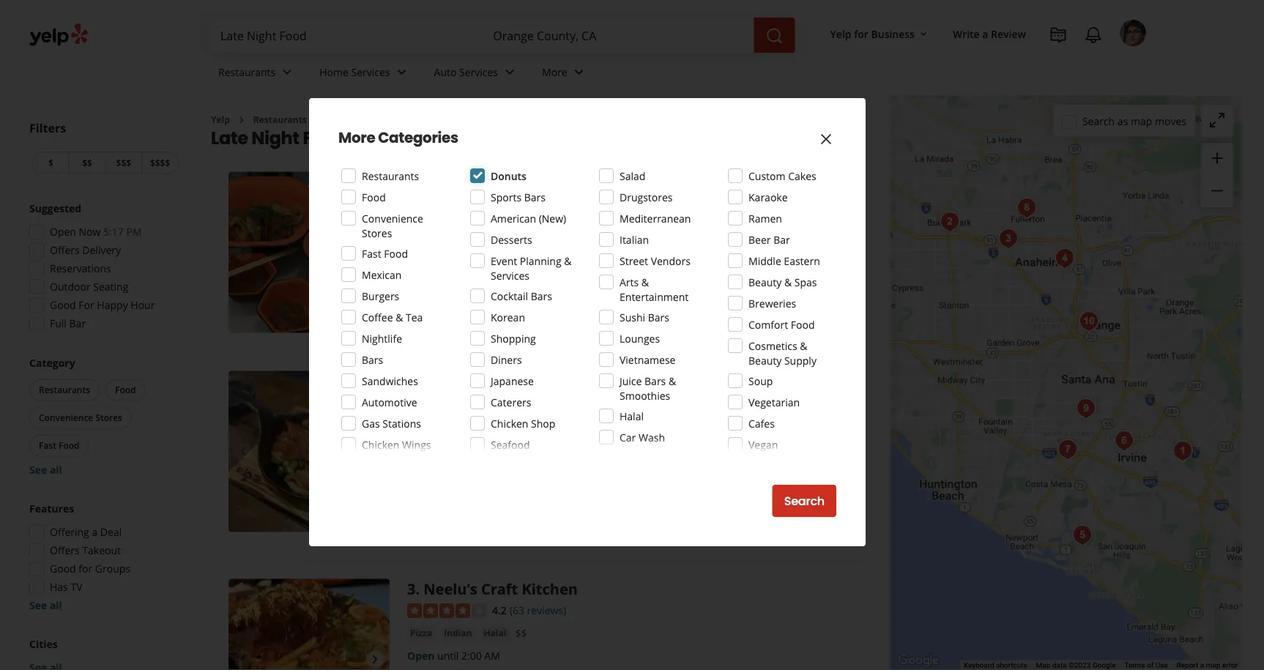 Task type: vqa. For each thing, say whether or not it's contained in the screenshot.
top Appetizers
no



Task type: describe. For each thing, give the bounding box(es) containing it.
0 horizontal spatial neelu's craft kitchen image
[[229, 579, 390, 670]]

4.2 star rating image
[[407, 604, 486, 618]]

you're
[[635, 262, 665, 276]]

stores inside the more categories 'dialog'
[[362, 226, 392, 240]]

0 vertical spatial restaurants link
[[207, 53, 308, 95]]

close image
[[818, 130, 835, 148]]

map data ©2023 google
[[1036, 661, 1116, 670]]

4.3 star rating image
[[407, 196, 486, 211]]

night
[[252, 126, 299, 150]]

yelp for yelp for business
[[830, 27, 852, 41]]

drugstores
[[620, 190, 673, 204]]

good..."
[[446, 277, 482, 291]]

restaurants inside button
[[39, 384, 90, 396]]

bar for full bar
[[69, 316, 86, 330]]

sports
[[491, 190, 522, 204]]

16 checkmark v2 image
[[407, 305, 419, 316]]

home services
[[320, 65, 390, 79]]

map for moves
[[1131, 114, 1153, 128]]

1 am from the top
[[484, 241, 500, 255]]

-
[[581, 172, 586, 192]]

group containing features
[[25, 501, 182, 613]]

food inside 'button'
[[115, 384, 136, 396]]

halal button
[[481, 626, 509, 640]]

$ button
[[32, 152, 69, 174]]

variety
[[520, 485, 552, 499]]

1 good from the left
[[529, 262, 553, 276]]

cosmetics
[[749, 339, 798, 353]]

search as map moves
[[1083, 114, 1187, 128]]

keyboard
[[964, 661, 995, 670]]

google
[[1093, 661, 1116, 670]]

offers for offers takeout
[[50, 544, 80, 558]]

$$$$ button
[[142, 152, 179, 174]]

late night food orange county, ca
[[211, 126, 517, 150]]

write a review
[[953, 27, 1026, 41]]

see for category
[[29, 463, 47, 477]]

plus
[[758, 485, 778, 499]]

more for more
[[542, 65, 568, 79]]

$
[[48, 157, 53, 169]]

wings
[[402, 438, 431, 452]]

chicken for chicken shop
[[491, 416, 529, 430]]

has tv
[[50, 580, 82, 594]]

1 night from the left
[[599, 262, 624, 276]]

bars for cocktail bars
[[531, 289, 552, 303]]

vegetarian
[[749, 395, 800, 409]]

(929 reviews)
[[510, 395, 572, 409]]

coffee & tea
[[362, 310, 423, 324]]

ca
[[492, 126, 517, 150]]

group containing suggested
[[25, 201, 182, 335]]

pizza button
[[407, 626, 435, 640]]

menu.
[[725, 485, 756, 499]]

restaurants right 16 chevron right v2 "image"
[[253, 114, 307, 126]]

very
[[810, 262, 830, 276]]

car
[[620, 430, 636, 444]]

halal inside button
[[484, 627, 507, 639]]

group containing category
[[26, 356, 182, 477]]

vegan
[[749, 438, 778, 452]]

indian
[[444, 627, 472, 639]]

$$ inside button
[[82, 157, 92, 169]]

cities
[[29, 637, 58, 651]]

caterers
[[491, 395, 531, 409]]

food up the mexican
[[384, 247, 408, 260]]

offered
[[654, 485, 689, 499]]

convenience inside button
[[39, 412, 93, 424]]

error
[[1223, 661, 1238, 670]]

open for 3
[[407, 649, 435, 663]]

for for yelp
[[854, 27, 869, 41]]

japanese
[[491, 374, 534, 388]]

1 late from the left
[[579, 262, 597, 276]]

food inside button
[[59, 440, 80, 452]]

next image for 3 . neelu's craft kitchen
[[366, 651, 384, 668]]

1 horizontal spatial zhangliang malatang - irvine image
[[1168, 437, 1198, 466]]

bars for juice bars & smoothies
[[645, 374, 666, 388]]

0 vertical spatial zhangliang malatang - irvine image
[[229, 172, 390, 333]]

2 . misoolkwan oc
[[407, 371, 537, 391]]

16 chevron down v2 image
[[918, 28, 930, 40]]

notifications image
[[1085, 26, 1103, 44]]

they
[[781, 485, 802, 499]]

restaurants inside the more categories 'dialog'
[[362, 169, 419, 183]]

filters
[[29, 120, 66, 136]]

2 2:00 from the top
[[462, 649, 482, 663]]

beer bar
[[749, 233, 790, 247]]

event
[[491, 254, 517, 268]]

home
[[320, 65, 349, 79]]

search for search as map moves
[[1083, 114, 1115, 128]]

until 2:00 am
[[437, 241, 500, 255]]

stores inside button
[[95, 412, 122, 424]]

spas
[[795, 275, 817, 289]]

business categories element
[[207, 53, 1147, 95]]

karaoke
[[749, 190, 788, 204]]

american
[[491, 211, 536, 225]]

all for category
[[50, 463, 62, 477]]

food right comfort on the right of page
[[791, 318, 815, 332]]

(65
[[510, 196, 525, 210]]

yelp for business
[[830, 27, 915, 41]]

custom
[[749, 169, 786, 183]]

previous image for 1
[[234, 244, 252, 261]]

misoolkwan
[[424, 371, 512, 391]]

0 vertical spatial all
[[472, 262, 483, 276]]

anjin image
[[1053, 435, 1083, 464]]

middle
[[749, 254, 781, 268]]

slideshow element for 1
[[229, 172, 390, 333]]

orimori japanese kitchen image
[[1072, 394, 1101, 423]]

street vendors
[[620, 254, 691, 268]]

nguyen's kitchen image
[[1075, 307, 1104, 336]]

sushi bars
[[620, 310, 670, 324]]

(929
[[510, 395, 530, 409]]

neelu's craft kitchen link
[[424, 579, 578, 599]]

see all for category
[[29, 463, 62, 477]]

fast inside the more categories 'dialog'
[[362, 247, 381, 260]]

slideshow element for 3
[[229, 579, 390, 670]]

entertainment
[[620, 290, 689, 304]]

in
[[490, 485, 499, 499]]

"we come all the time  good spot late night if you're craving good late night food
[[423, 262, 807, 276]]

keyboard shortcuts
[[964, 661, 1028, 670]]

chinese link
[[407, 218, 448, 233]]

. for 2
[[416, 371, 420, 391]]

(63
[[510, 603, 525, 617]]

event planning & services
[[491, 254, 572, 282]]

sports bars
[[491, 190, 546, 204]]

pizza
[[410, 627, 432, 639]]

pubs
[[454, 419, 475, 431]]

chicken for chicken wings
[[362, 438, 400, 452]]

. for 3
[[416, 579, 420, 599]]

fast food inside button
[[39, 440, 80, 452]]

convenience stores inside the more categories 'dialog'
[[362, 211, 423, 240]]

see all for features
[[29, 599, 62, 612]]

4.2
[[492, 603, 507, 617]]

. for 1
[[416, 172, 420, 192]]

1 horizontal spatial the
[[502, 485, 518, 499]]

1 vertical spatial $$
[[515, 626, 527, 640]]

fast food button
[[29, 435, 89, 457]]

1 . zhangliang malatang - irvine
[[407, 172, 632, 192]]

for for good
[[79, 562, 92, 576]]

open now 5:17 pm
[[50, 225, 142, 239]]

(929 reviews) link
[[510, 394, 572, 409]]

food
[[784, 262, 807, 276]]

am
[[433, 485, 448, 499]]

until for neelu's
[[437, 649, 459, 663]]

good for groups
[[50, 562, 130, 576]]

custom cakes
[[749, 169, 817, 183]]

nightlife
[[362, 332, 402, 345]]

0 horizontal spatial the
[[486, 262, 502, 276]]

24 chevron down v2 image for more
[[570, 63, 588, 81]]

burgers
[[362, 289, 399, 303]]

1 vertical spatial misoolkwan oc image
[[229, 371, 390, 532]]

juice bars & smoothies
[[620, 374, 676, 403]]

expand map image
[[1209, 111, 1226, 129]]

report a map error link
[[1177, 661, 1238, 670]]

hot pot
[[457, 219, 490, 232]]

shortcuts
[[996, 661, 1028, 670]]

pleased
[[450, 485, 488, 499]]

convenience stores inside button
[[39, 412, 122, 424]]

write a review link
[[947, 20, 1032, 47]]



Task type: locate. For each thing, give the bounding box(es) containing it.
see up cities
[[29, 599, 47, 612]]

previous image for 2
[[234, 443, 252, 460]]

24 chevron down v2 image for home services
[[393, 63, 411, 81]]

2 slideshow element from the top
[[229, 371, 390, 532]]

24 chevron down v2 image inside more link
[[570, 63, 588, 81]]

all down has
[[50, 599, 62, 612]]

open for 2
[[407, 441, 435, 455]]

review
[[991, 27, 1026, 41]]

0 vertical spatial stores
[[362, 226, 392, 240]]

salad
[[620, 169, 646, 183]]

1 vertical spatial previous image
[[234, 443, 252, 460]]

map for error
[[1206, 661, 1221, 670]]

1 previous image from the top
[[234, 244, 252, 261]]

tacos los cholos - anaheim image
[[1051, 244, 1080, 273]]

16 checkmark v2 image
[[503, 305, 514, 316]]

a for report
[[1201, 661, 1205, 670]]

1 horizontal spatial takeout
[[517, 305, 552, 317]]

2 good from the top
[[50, 562, 76, 576]]

malatang
[[508, 172, 577, 192]]

1 horizontal spatial map
[[1206, 661, 1221, 670]]

0 vertical spatial misoolkwan oc image
[[936, 207, 965, 237]]

1 horizontal spatial late
[[732, 262, 752, 276]]

& right planning
[[564, 254, 572, 268]]

0 horizontal spatial search
[[784, 493, 825, 510]]

restaurants link
[[207, 53, 308, 95], [253, 114, 307, 126]]

1 vertical spatial see all button
[[29, 599, 62, 612]]

1 vertical spatial stores
[[95, 412, 122, 424]]

home services link
[[308, 53, 422, 95]]

gas
[[362, 416, 380, 430]]

yelp left 16 chevron right v2 "image"
[[211, 114, 230, 126]]

fast food inside the more categories 'dialog'
[[362, 247, 408, 260]]

food
[[303, 126, 346, 150], [362, 190, 386, 204], [384, 247, 408, 260], [791, 318, 815, 332], [115, 384, 136, 396], [59, 440, 80, 452]]

reviews) for malatang
[[527, 196, 567, 210]]

halal up car at the bottom of page
[[620, 409, 644, 423]]

0 vertical spatial outdoor
[[50, 280, 91, 294]]

slideshow element for 2
[[229, 371, 390, 532]]

fast up the mexican
[[362, 247, 381, 260]]

& for cosmetics & beauty supply
[[800, 339, 808, 353]]

& left tea
[[396, 310, 403, 324]]

24 chevron down v2 image
[[279, 63, 296, 81], [393, 63, 411, 81], [501, 63, 519, 81], [570, 63, 588, 81]]

1 24 chevron down v2 image from the left
[[279, 63, 296, 81]]

map left error
[[1206, 661, 1221, 670]]

a left deal
[[92, 525, 98, 539]]

offers for offers delivery
[[50, 243, 80, 257]]

bars inside juice bars & smoothies
[[645, 374, 666, 388]]

offers up reservations
[[50, 243, 80, 257]]

midnight
[[462, 441, 504, 455]]

late
[[579, 262, 597, 276], [732, 262, 752, 276]]

1 vertical spatial offers
[[50, 544, 80, 558]]

1 vertical spatial halal
[[484, 627, 507, 639]]

2 next image from the top
[[366, 651, 384, 668]]

0 vertical spatial search
[[1083, 114, 1115, 128]]

more inside more link
[[542, 65, 568, 79]]

see all down 'fast food' button
[[29, 463, 62, 477]]

features
[[29, 502, 74, 516]]

food down convenience stores button
[[59, 440, 80, 452]]

more categories dialog
[[0, 0, 1264, 670]]

map
[[1036, 661, 1051, 670]]

"i am pleased in the variety of comforting meals offered on the menu. plus they are
[[423, 485, 820, 499]]

neelu's craft kitchen image
[[994, 224, 1023, 253], [229, 579, 390, 670]]

open until 2:00 am
[[407, 649, 500, 663]]

1 vertical spatial open
[[407, 441, 435, 455]]

more categories
[[338, 127, 458, 148]]

1 beauty from the top
[[749, 275, 782, 289]]

2 until from the top
[[437, 441, 459, 455]]

of left use
[[1147, 661, 1154, 670]]

0 horizontal spatial map
[[1131, 114, 1153, 128]]

joey newport beach image
[[1068, 521, 1097, 550]]

comfort food
[[749, 318, 815, 332]]

1 horizontal spatial misoolkwan oc image
[[936, 207, 965, 237]]

korean down cocktail
[[491, 310, 525, 324]]

1 vertical spatial of
[[1147, 661, 1154, 670]]

0 horizontal spatial night
[[599, 262, 624, 276]]

0 vertical spatial $$
[[82, 157, 92, 169]]

3 slideshow element from the top
[[229, 579, 390, 670]]

& for arts & entertainment
[[642, 275, 649, 289]]

2 vertical spatial .
[[416, 579, 420, 599]]

fast
[[362, 247, 381, 260], [39, 440, 56, 452]]

map region
[[814, 32, 1264, 670]]

1 see all from the top
[[29, 463, 62, 477]]

misoolkwan oc image
[[936, 207, 965, 237], [229, 371, 390, 532]]

convenience
[[362, 211, 423, 225], [39, 412, 93, 424]]

©2023
[[1069, 661, 1091, 670]]

1 2:00 from the top
[[462, 241, 482, 255]]

$$ left $$$ button
[[82, 157, 92, 169]]

3 until from the top
[[437, 649, 459, 663]]

1 horizontal spatial convenience
[[362, 211, 423, 225]]

search image
[[766, 27, 784, 45]]

zhangliang malatang - irvine image
[[229, 172, 390, 333], [1168, 437, 1198, 466]]

fast inside button
[[39, 440, 56, 452]]

projects image
[[1050, 26, 1067, 44]]

2 see all from the top
[[29, 599, 62, 612]]

2:00
[[462, 241, 482, 255], [462, 649, 482, 663]]

1 vertical spatial convenience stores
[[39, 412, 122, 424]]

terms
[[1125, 661, 1145, 670]]

outdoor right 16 checkmark v2 icon
[[422, 305, 458, 317]]

all for features
[[50, 599, 62, 612]]

0 horizontal spatial outdoor
[[50, 280, 91, 294]]

restaurants down the category
[[39, 384, 90, 396]]

takeout down cocktail bars
[[517, 305, 552, 317]]

1 horizontal spatial fast
[[362, 247, 381, 260]]

breweries
[[749, 296, 796, 310]]

1 next image from the top
[[366, 244, 384, 261]]

1 vertical spatial bar
[[69, 316, 86, 330]]

open down pizza link
[[407, 649, 435, 663]]

1 until from the top
[[437, 241, 459, 255]]

0 horizontal spatial for
[[79, 562, 92, 576]]

food left '1' at the top
[[362, 190, 386, 204]]

1 horizontal spatial neelu's craft kitchen image
[[994, 224, 1023, 253]]

1 vertical spatial zhangliang malatang - irvine image
[[1168, 437, 1198, 466]]

convenience stores down '1' at the top
[[362, 211, 423, 240]]

3 24 chevron down v2 image from the left
[[501, 63, 519, 81]]

reviews) up "(new)"
[[527, 196, 567, 210]]

next image for 1 . zhangliang malatang - irvine
[[366, 244, 384, 261]]

0 horizontal spatial stores
[[95, 412, 122, 424]]

services inside event planning & services
[[491, 268, 530, 282]]

search inside button
[[784, 493, 825, 510]]

zoom out image
[[1209, 182, 1226, 200]]

convenience inside the more categories 'dialog'
[[362, 211, 423, 225]]

am down halal button
[[484, 649, 500, 663]]

am down pot
[[484, 241, 500, 255]]

stores up the mexican
[[362, 226, 392, 240]]

1 vertical spatial see all
[[29, 599, 62, 612]]

2:00 down indian button
[[462, 649, 482, 663]]

outdoor seating
[[50, 280, 128, 294]]

restaurants down more categories at top
[[362, 169, 419, 183]]

. up 4.3 star rating image
[[416, 172, 420, 192]]

1 slideshow element from the top
[[229, 172, 390, 333]]

group
[[1201, 143, 1234, 207], [25, 201, 182, 335], [26, 356, 182, 477], [25, 501, 182, 613]]

yelp for yelp link
[[211, 114, 230, 126]]

of right variety
[[555, 485, 565, 499]]

0 horizontal spatial misoolkwan oc image
[[229, 371, 390, 532]]

& inside cosmetics & beauty supply
[[800, 339, 808, 353]]

4 24 chevron down v2 image from the left
[[570, 63, 588, 81]]

open down suggested
[[50, 225, 76, 239]]

services for home services
[[351, 65, 390, 79]]

halal
[[620, 409, 644, 423], [484, 627, 507, 639]]

0 vertical spatial see all button
[[29, 463, 62, 477]]

late right spot
[[579, 262, 597, 276]]

takeout down deal
[[82, 544, 121, 558]]

1 vertical spatial beauty
[[749, 353, 782, 367]]

0 vertical spatial see all
[[29, 463, 62, 477]]

reservations
[[50, 262, 111, 275]]

previous image for 3
[[234, 651, 252, 668]]

cities group
[[29, 637, 182, 670]]

restaurants inside business categories element
[[218, 65, 276, 79]]

korean up 'wings'
[[410, 419, 442, 431]]

korean link
[[407, 418, 445, 432]]

search left as
[[1083, 114, 1115, 128]]

open down korean button
[[407, 441, 435, 455]]

1 good from the top
[[50, 298, 76, 312]]

until down pubs link
[[437, 441, 459, 455]]

1 vertical spatial more
[[338, 127, 375, 148]]

until for misoolkwan
[[437, 441, 459, 455]]

0 horizontal spatial yelp
[[211, 114, 230, 126]]

see all button down has
[[29, 599, 62, 612]]

1 vertical spatial takeout
[[82, 544, 121, 558]]

bar inside the more categories 'dialog'
[[774, 233, 790, 247]]

2 horizontal spatial the
[[707, 485, 722, 499]]

previous image
[[234, 244, 252, 261], [234, 443, 252, 460], [234, 651, 252, 668]]

1 see all button from the top
[[29, 463, 62, 477]]

1 vertical spatial 2:00
[[462, 649, 482, 663]]

0 vertical spatial a
[[983, 27, 989, 41]]

0 vertical spatial beauty
[[749, 275, 782, 289]]

services for auto services
[[459, 65, 498, 79]]

2 previous image from the top
[[234, 443, 252, 460]]

& right the arts
[[642, 275, 649, 289]]

1 vertical spatial korean
[[410, 419, 442, 431]]

(63 reviews)
[[510, 603, 567, 617]]

for down offers takeout
[[79, 562, 92, 576]]

16 chevron right v2 image
[[236, 114, 247, 126]]

0 vertical spatial .
[[416, 172, 420, 192]]

outdoor down reservations
[[50, 280, 91, 294]]

fast down convenience stores button
[[39, 440, 56, 452]]

0 vertical spatial next image
[[366, 244, 384, 261]]

beauty inside cosmetics & beauty supply
[[749, 353, 782, 367]]

fast food up the mexican
[[362, 247, 408, 260]]

if
[[627, 262, 633, 276]]

are
[[805, 485, 820, 499]]

see for features
[[29, 599, 47, 612]]

beer
[[749, 233, 771, 247]]

indian link
[[441, 626, 475, 640]]

see all button for category
[[29, 463, 62, 477]]

see down 'fast food' button
[[29, 463, 47, 477]]

beauty down cosmetics
[[749, 353, 782, 367]]

a right write
[[983, 27, 989, 41]]

nice
[[423, 277, 443, 291]]

until down indian button
[[437, 649, 459, 663]]

more
[[484, 277, 512, 291]]

outdoor
[[50, 280, 91, 294], [422, 305, 458, 317]]

map
[[1131, 114, 1153, 128], [1206, 661, 1221, 670]]

food up convenience stores button
[[115, 384, 136, 396]]

more for more categories
[[338, 127, 375, 148]]

1 vertical spatial reviews)
[[533, 395, 572, 409]]

desserts
[[491, 233, 532, 247]]

sandwiches
[[362, 374, 418, 388]]

good left spot
[[529, 262, 553, 276]]

2 good from the left
[[705, 262, 729, 276]]

automotive
[[362, 395, 417, 409]]

0 vertical spatial chicken
[[491, 416, 529, 430]]

restaurants link up 16 chevron right v2 "image"
[[207, 53, 308, 95]]

yelp inside button
[[830, 27, 852, 41]]

0 vertical spatial map
[[1131, 114, 1153, 128]]

beauty down middle
[[749, 275, 782, 289]]

0 horizontal spatial bar
[[69, 316, 86, 330]]

reviews) for craft
[[527, 603, 567, 617]]

1 vertical spatial map
[[1206, 661, 1221, 670]]

convenience down '1' at the top
[[362, 211, 423, 225]]

& for coffee & tea
[[396, 310, 403, 324]]

& inside juice bars & smoothies
[[669, 374, 676, 388]]

1 offers from the top
[[50, 243, 80, 257]]

restaurants
[[218, 65, 276, 79], [253, 114, 307, 126], [362, 169, 419, 183], [39, 384, 90, 396]]

halal inside the more categories 'dialog'
[[620, 409, 644, 423]]

0 horizontal spatial $$
[[82, 157, 92, 169]]

use
[[1156, 661, 1168, 670]]

1 vertical spatial slideshow element
[[229, 371, 390, 532]]

chicken wings
[[362, 438, 431, 452]]

offering
[[50, 525, 89, 539]]

$$ down (63
[[515, 626, 527, 640]]

1 horizontal spatial for
[[854, 27, 869, 41]]

late down "beer"
[[732, 262, 752, 276]]

0 vertical spatial neelu's craft kitchen image
[[994, 224, 1023, 253]]

0 vertical spatial open
[[50, 225, 76, 239]]

24 chevron down v2 image for restaurants
[[279, 63, 296, 81]]

bcd tofu house image
[[1110, 426, 1139, 456]]

reviews) up shop
[[533, 395, 572, 409]]

google image
[[895, 651, 943, 670]]

0 horizontal spatial fast food
[[39, 440, 80, 452]]

yelp for business button
[[825, 20, 935, 47]]

seoul eats image
[[1012, 193, 1042, 223]]

1 vertical spatial outdoor
[[422, 305, 458, 317]]

&
[[564, 254, 572, 268], [642, 275, 649, 289], [785, 275, 792, 289], [396, 310, 403, 324], [800, 339, 808, 353], [669, 374, 676, 388]]

next image
[[366, 443, 384, 460]]

2 see all button from the top
[[29, 599, 62, 612]]

1 vertical spatial restaurants link
[[253, 114, 307, 126]]

reviews) down kitchen
[[527, 603, 567, 617]]

outdoor for outdoor seating
[[422, 305, 458, 317]]

1 horizontal spatial night
[[754, 262, 781, 276]]

2 night from the left
[[754, 262, 781, 276]]

. up automotive
[[416, 371, 420, 391]]

& inside arts & entertainment
[[642, 275, 649, 289]]

0 horizontal spatial takeout
[[82, 544, 121, 558]]

1 horizontal spatial good
[[705, 262, 729, 276]]

a for offering
[[92, 525, 98, 539]]

& up smoothies
[[669, 374, 676, 388]]

1 horizontal spatial chicken
[[491, 416, 529, 430]]

1 . from the top
[[416, 172, 420, 192]]

2 vertical spatial a
[[1201, 661, 1205, 670]]

the right on
[[707, 485, 722, 499]]

2 am from the top
[[484, 649, 500, 663]]

0 horizontal spatial a
[[92, 525, 98, 539]]

keyboard shortcuts button
[[964, 661, 1028, 670]]

0 vertical spatial bar
[[774, 233, 790, 247]]

yelp left business
[[830, 27, 852, 41]]

0 vertical spatial good
[[50, 298, 76, 312]]

3 previous image from the top
[[234, 651, 252, 668]]

a for write
[[983, 27, 989, 41]]

offers takeout
[[50, 544, 121, 558]]

time
[[504, 262, 526, 276]]

the right the in
[[502, 485, 518, 499]]

for left business
[[854, 27, 869, 41]]

0 horizontal spatial of
[[555, 485, 565, 499]]

chicken up seafood
[[491, 416, 529, 430]]

convenience stores
[[362, 211, 423, 240], [39, 412, 122, 424]]

& up supply
[[800, 339, 808, 353]]

1 vertical spatial all
[[50, 463, 62, 477]]

sushi
[[620, 310, 645, 324]]

fast food down convenience stores button
[[39, 440, 80, 452]]

24 chevron down v2 image inside auto services 'link'
[[501, 63, 519, 81]]

2 vertical spatial reviews)
[[527, 603, 567, 617]]

convenience down restaurants button
[[39, 412, 93, 424]]

good for good for groups
[[50, 562, 76, 576]]

late
[[211, 126, 248, 150]]

report
[[1177, 661, 1199, 670]]

for
[[79, 298, 94, 312]]

2 late from the left
[[732, 262, 752, 276]]

search for search
[[784, 493, 825, 510]]

korean
[[491, 310, 525, 324], [410, 419, 442, 431]]

search
[[1083, 114, 1115, 128], [784, 493, 825, 510]]

the up more link
[[486, 262, 502, 276]]

for inside button
[[854, 27, 869, 41]]

hour
[[131, 298, 155, 312]]

services right home at left top
[[351, 65, 390, 79]]

come
[[443, 262, 470, 276]]

full bar
[[50, 316, 86, 330]]

2:00 down hot pot link
[[462, 241, 482, 255]]

0 horizontal spatial convenience
[[39, 412, 93, 424]]

convenience stores down restaurants button
[[39, 412, 122, 424]]

24 chevron down v2 image inside home services 'link'
[[393, 63, 411, 81]]

0 vertical spatial convenience
[[362, 211, 423, 225]]

1 vertical spatial good
[[50, 562, 76, 576]]

& left spas
[[785, 275, 792, 289]]

2 . from the top
[[416, 371, 420, 391]]

food right night at the left of the page
[[303, 126, 346, 150]]

lounges
[[620, 332, 660, 345]]

seating
[[93, 280, 128, 294]]

night left if
[[599, 262, 624, 276]]

1 horizontal spatial convenience stores
[[362, 211, 423, 240]]

1 see from the top
[[29, 463, 47, 477]]

1 vertical spatial convenience
[[39, 412, 93, 424]]

bars for sports bars
[[524, 190, 546, 204]]

until up come
[[437, 241, 459, 255]]

services right auto
[[459, 65, 498, 79]]

yelp link
[[211, 114, 230, 126]]

1 horizontal spatial stores
[[362, 226, 392, 240]]

5:17
[[103, 225, 124, 239]]

see all
[[29, 463, 62, 477], [29, 599, 62, 612]]

stores down food 'button'
[[95, 412, 122, 424]]

see all down has
[[29, 599, 62, 612]]

good right craving on the right of page
[[705, 262, 729, 276]]

bars for sushi bars
[[648, 310, 670, 324]]

1 vertical spatial fast
[[39, 440, 56, 452]]

korean inside the more categories 'dialog'
[[491, 310, 525, 324]]

restaurants up 16 chevron right v2 "image"
[[218, 65, 276, 79]]

0 vertical spatial halal
[[620, 409, 644, 423]]

mexican
[[362, 268, 402, 282]]

0 horizontal spatial chicken
[[362, 438, 400, 452]]

zhangliang
[[424, 172, 504, 192]]

map right as
[[1131, 114, 1153, 128]]

0 vertical spatial previous image
[[234, 244, 252, 261]]

see all button down 'fast food' button
[[29, 463, 62, 477]]

0 horizontal spatial more
[[338, 127, 375, 148]]

1 horizontal spatial a
[[983, 27, 989, 41]]

supply
[[785, 353, 817, 367]]

reviews) for oc
[[533, 395, 572, 409]]

see all button for features
[[29, 599, 62, 612]]

1 horizontal spatial search
[[1083, 114, 1115, 128]]

wash
[[639, 430, 665, 444]]

all up good..."
[[472, 262, 483, 276]]

1 horizontal spatial of
[[1147, 661, 1154, 670]]

(63 reviews) link
[[510, 602, 567, 618]]

suggested
[[29, 201, 81, 215]]

auto
[[434, 65, 457, 79]]

& inside event planning & services
[[564, 254, 572, 268]]

0 vertical spatial of
[[555, 485, 565, 499]]

stores
[[362, 226, 392, 240], [95, 412, 122, 424]]

bar right full
[[69, 316, 86, 330]]

2 horizontal spatial a
[[1201, 661, 1205, 670]]

1 vertical spatial see
[[29, 599, 47, 612]]

pizza link
[[407, 626, 435, 640]]

arts
[[620, 275, 639, 289]]

terms of use
[[1125, 661, 1168, 670]]

0 vertical spatial takeout
[[517, 305, 552, 317]]

more inside the more categories 'dialog'
[[338, 127, 375, 148]]

orange
[[349, 126, 415, 150]]

good up has tv
[[50, 562, 76, 576]]

1 vertical spatial fast food
[[39, 440, 80, 452]]

offers down "offering"
[[50, 544, 80, 558]]

good for good for happy hour
[[50, 298, 76, 312]]

see
[[29, 463, 47, 477], [29, 599, 47, 612]]

noodles
[[501, 219, 537, 232]]

good up full
[[50, 298, 76, 312]]

halal down 4.2
[[484, 627, 507, 639]]

outdoor for outdoor seating
[[50, 280, 91, 294]]

zoom in image
[[1209, 149, 1226, 167]]

0 horizontal spatial korean
[[410, 419, 442, 431]]

restaurants link right 16 chevron right v2 "image"
[[253, 114, 307, 126]]

24 chevron down v2 image inside the restaurants link
[[279, 63, 296, 81]]

. left neelu's
[[416, 579, 420, 599]]

1 vertical spatial next image
[[366, 651, 384, 668]]

1 vertical spatial yelp
[[211, 114, 230, 126]]

2 offers from the top
[[50, 544, 80, 558]]

& for beauty & spas
[[785, 275, 792, 289]]

2 24 chevron down v2 image from the left
[[393, 63, 411, 81]]

None search field
[[209, 18, 798, 53]]

services down event
[[491, 268, 530, 282]]

24 chevron down v2 image for auto services
[[501, 63, 519, 81]]

4.6 star rating image
[[407, 396, 486, 410]]

slideshow element
[[229, 172, 390, 333], [229, 371, 390, 532], [229, 579, 390, 670]]

bar up middle eastern at the right top of page
[[774, 233, 790, 247]]

bar for beer bar
[[774, 233, 790, 247]]

donuts
[[491, 169, 527, 183]]

1 vertical spatial search
[[784, 493, 825, 510]]

night left food on the right top
[[754, 262, 781, 276]]

2 see from the top
[[29, 599, 47, 612]]

1 horizontal spatial outdoor
[[422, 305, 458, 317]]

3 . from the top
[[416, 579, 420, 599]]

chicken down "gas"
[[362, 438, 400, 452]]

2 beauty from the top
[[749, 353, 782, 367]]

0 vertical spatial for
[[854, 27, 869, 41]]

a right report
[[1201, 661, 1205, 670]]

juice
[[620, 374, 642, 388]]

user actions element
[[819, 18, 1167, 108]]

happy
[[97, 298, 128, 312]]

korean inside korean button
[[410, 419, 442, 431]]

noodles button
[[498, 218, 540, 233]]

0 vertical spatial 2:00
[[462, 241, 482, 255]]

3 . neelu's craft kitchen
[[407, 579, 578, 599]]

indian button
[[441, 626, 475, 640]]

search right 'plus'
[[784, 493, 825, 510]]

1 horizontal spatial korean
[[491, 310, 525, 324]]

next image
[[366, 244, 384, 261], [366, 651, 384, 668]]

offers
[[50, 243, 80, 257], [50, 544, 80, 558]]

0 horizontal spatial halal
[[484, 627, 507, 639]]

all down 'fast food' button
[[50, 463, 62, 477]]



